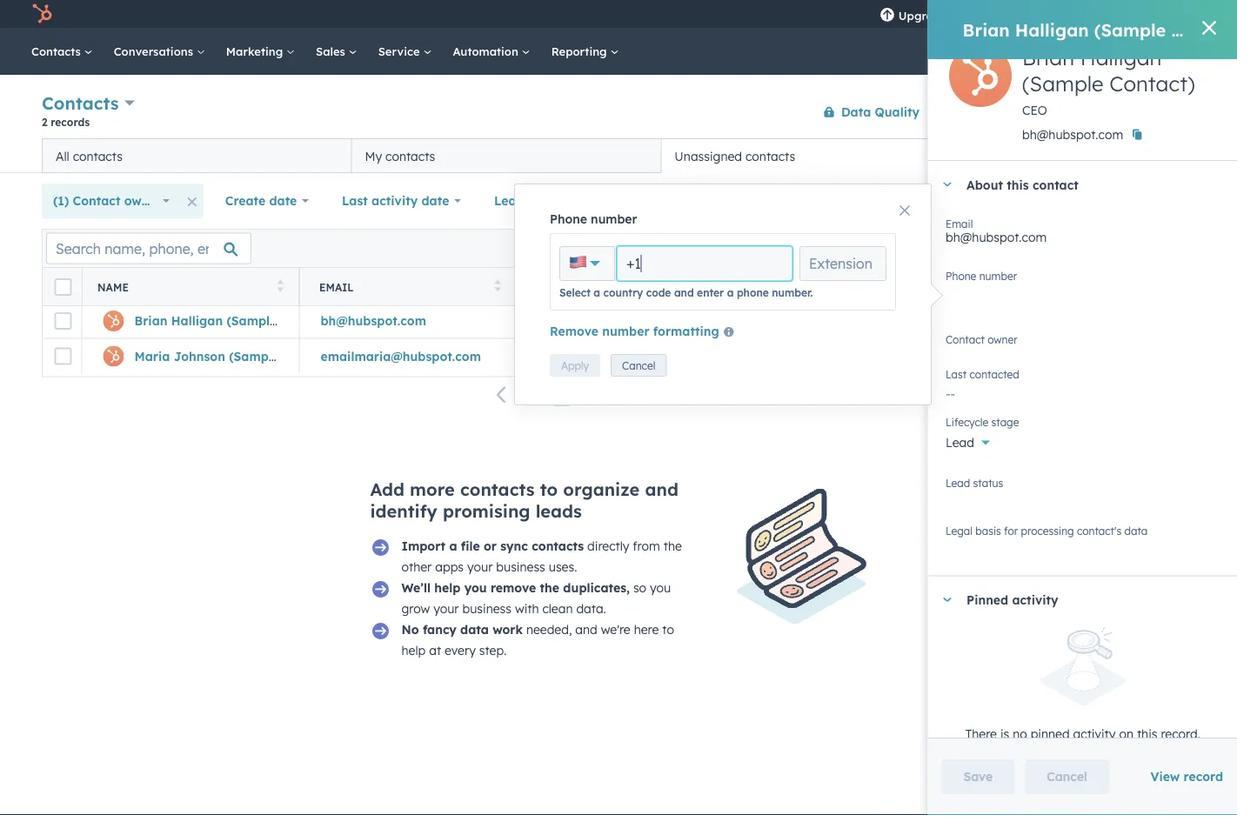 Task type: describe. For each thing, give the bounding box(es) containing it.
import button
[[1018, 98, 1082, 126]]

stage
[[991, 415, 1019, 428]]

2
[[42, 115, 47, 128]]

record
[[1184, 769, 1223, 784]]

activity inside alert
[[1073, 726, 1115, 741]]

view record
[[1150, 769, 1223, 784]]

service
[[378, 44, 423, 58]]

search button
[[1192, 37, 1221, 66]]

lead inside lead status popup button
[[494, 193, 524, 208]]

calling icon button
[[965, 2, 994, 25]]

on
[[1119, 726, 1133, 741]]

about this contact button
[[928, 161, 1220, 208]]

add for add view (3/5)
[[1008, 148, 1032, 163]]

other
[[401, 559, 432, 574]]

data quality button
[[812, 94, 920, 129]]

marketing
[[226, 44, 286, 58]]

help inside needed, and we're here to help at every step.
[[401, 642, 426, 658]]

phone up 🇺🇸
[[550, 211, 587, 227]]

(1) contact owner
[[53, 193, 162, 208]]

1 vertical spatial phone number
[[945, 278, 1017, 291]]

search image
[[1201, 45, 1213, 57]]

enter
[[697, 286, 724, 299]]

contacts up uses.
[[532, 538, 584, 553]]

directly
[[587, 538, 629, 553]]

25
[[655, 387, 669, 402]]

(sample for brian halligan (sample contact)
[[227, 313, 277, 328]]

owner up last contacted
[[966, 339, 1001, 355]]

data
[[841, 104, 871, 119]]

country
[[603, 286, 643, 299]]

Last contacted text field
[[945, 378, 1220, 405]]

lead left status
[[972, 281, 1000, 294]]

all for all contacts
[[56, 148, 69, 164]]

number.
[[772, 286, 813, 299]]

1 horizontal spatial data
[[1124, 524, 1147, 537]]

0 horizontal spatial phone number
[[550, 211, 637, 227]]

to inside the add more contacts to organize and identify promising leads
[[540, 478, 558, 500]]

contact's
[[1077, 524, 1121, 537]]

duplicates,
[[563, 580, 630, 595]]

processing
[[1020, 524, 1074, 537]]

bh@hubspot.com inside button
[[321, 313, 426, 328]]

phone left status
[[945, 278, 976, 291]]

lead up legal
[[945, 476, 970, 489]]

activity for pinned
[[1012, 592, 1058, 607]]

actions
[[946, 105, 982, 118]]

page
[[697, 387, 728, 402]]

view
[[1036, 148, 1064, 163]]

1 vertical spatial data
[[460, 622, 489, 637]]

sales
[[316, 44, 349, 58]]

marketplaces button
[[998, 0, 1034, 28]]

export button
[[1040, 237, 1095, 260]]

1 press to sort. element from the left
[[277, 280, 284, 294]]

this inside dropdown button
[[1006, 177, 1028, 192]]

settings image
[[1074, 7, 1090, 23]]

contact right enter
[[754, 281, 804, 294]]

create date
[[225, 193, 297, 208]]

lead status inside popup button
[[494, 193, 565, 208]]

contacts inside contacts link
[[31, 44, 84, 58]]

and inside needed, and we're here to help at every step.
[[575, 622, 597, 637]]

2 records
[[42, 115, 90, 128]]

is
[[1000, 726, 1009, 741]]

remove number formatting
[[550, 324, 719, 339]]

Search HubSpot search field
[[993, 37, 1206, 66]]

per
[[673, 387, 693, 402]]

press to sort. image for phone number
[[712, 280, 719, 292]]

needed, and we're here to help at every step.
[[401, 622, 674, 658]]

unassigned contacts button
[[661, 138, 971, 173]]

every
[[445, 642, 476, 658]]

contacts for my contacts
[[385, 148, 435, 164]]

bh@hubspot.com link
[[321, 313, 426, 328]]

your inside directly from the other apps your business uses.
[[467, 559, 493, 574]]

previous page image
[[492, 385, 513, 406]]

identify
[[370, 500, 437, 522]]

1 - from the left
[[973, 349, 978, 364]]

directly from the other apps your business uses.
[[401, 538, 682, 574]]

at
[[429, 642, 441, 658]]

your inside "so you grow your business with clean data."
[[433, 601, 459, 616]]

contacts inside the add more contacts to organize and identify promising leads
[[460, 478, 535, 500]]

basis
[[975, 524, 1001, 537]]

bh@hubspot.com button
[[299, 304, 517, 338]]

this inside alert
[[1136, 726, 1157, 741]]

organize
[[563, 478, 640, 500]]

brian for brian halligan (sample contact
[[963, 19, 1010, 40]]

brian halligan (sample contact)
[[134, 313, 333, 328]]

contacts link
[[21, 28, 103, 75]]

caret image
[[942, 182, 952, 187]]

-- text field
[[540, 348, 711, 368]]

save button
[[942, 759, 1015, 794]]

🇺🇸
[[569, 251, 586, 273]]

contact) for maria johnson (sample contact)
[[283, 349, 335, 364]]

formatting
[[653, 324, 719, 339]]

apply
[[561, 359, 589, 372]]

apps
[[435, 559, 464, 574]]

press to sort. image for contact owner
[[930, 280, 936, 292]]

owner inside popup button
[[124, 193, 162, 208]]

export
[[1051, 242, 1084, 255]]

conversations
[[114, 44, 196, 58]]

sync
[[500, 538, 528, 553]]

(1)
[[53, 193, 69, 208]]

ceo
[[1022, 103, 1047, 118]]

and inside the add more contacts to organize and identify promising leads
[[645, 478, 678, 500]]

there is no pinned activity on this record. alert
[[945, 627, 1220, 744]]

(sample for brian halligan (sample contact
[[1094, 19, 1166, 40]]

no
[[1012, 726, 1027, 741]]

2 - from the left
[[978, 349, 983, 364]]

brian for brian halligan (sample contact) ceo
[[1022, 44, 1074, 70]]

contacts for unassigned contacts
[[746, 148, 795, 164]]

press to sort. element for phone number
[[712, 280, 719, 294]]

view record link
[[1150, 769, 1223, 784]]

contact inside contact owner no owner
[[945, 333, 984, 346]]

(1) contact owner button
[[42, 184, 181, 218]]

all contacts
[[56, 148, 123, 164]]

import a file or sync contacts
[[401, 538, 584, 553]]

pagination navigation
[[486, 383, 644, 406]]

file
[[461, 538, 480, 553]]

email for email
[[319, 281, 354, 294]]

next page image
[[617, 385, 638, 406]]

from
[[633, 538, 660, 553]]

my contacts
[[365, 148, 435, 164]]

press to sort. element for email
[[495, 280, 501, 294]]

pinned activity button
[[928, 576, 1220, 623]]

1 vertical spatial number
[[979, 278, 1017, 291]]

(sample for brian halligan (sample contact) ceo
[[1022, 70, 1103, 97]]

contact owner
[[754, 281, 848, 294]]

contact) for brian halligan (sample contact) ceo
[[1109, 70, 1195, 97]]

add for add more contacts to organize and identify promising leads
[[370, 478, 404, 500]]

0 vertical spatial close image
[[1202, 21, 1216, 35]]

code
[[646, 286, 671, 299]]

press to sort. image
[[495, 280, 501, 292]]

email for email bh@hubspot.com
[[945, 217, 972, 230]]

create
[[225, 193, 266, 208]]

service link
[[368, 28, 442, 75]]

lifecycle stage
[[945, 415, 1019, 428]]

here
[[634, 622, 659, 637]]

contact inside (1) contact owner popup button
[[73, 193, 120, 208]]

brian halligan (sample contact) ceo
[[1022, 44, 1195, 118]]

legal
[[945, 524, 972, 537]]

clean
[[542, 601, 573, 616]]

all views
[[1131, 148, 1184, 163]]

promising
[[443, 500, 530, 522]]

all contacts button
[[42, 138, 351, 173]]

records
[[51, 115, 90, 128]]



Task type: vqa. For each thing, say whether or not it's contained in the screenshot.
Bots
no



Task type: locate. For each thing, give the bounding box(es) containing it.
-- button
[[952, 338, 1169, 374]]

cancel up next page icon
[[622, 359, 655, 372]]

0 horizontal spatial status
[[528, 193, 565, 208]]

0 vertical spatial data
[[1124, 524, 1147, 537]]

1 vertical spatial lead status
[[945, 476, 1003, 489]]

cancel for save
[[1047, 769, 1087, 784]]

for
[[1004, 524, 1018, 537]]

brian halligan (sample contact) link
[[134, 313, 333, 328]]

lead down lifecycle
[[945, 435, 974, 450]]

2 you from the left
[[650, 580, 671, 595]]

1 date from the left
[[269, 193, 297, 208]]

this right on
[[1136, 726, 1157, 741]]

emailmaria@hubspot.com
[[321, 349, 481, 364]]

2 horizontal spatial a
[[727, 286, 734, 299]]

0 vertical spatial no
[[945, 339, 962, 355]]

settings link
[[1071, 5, 1093, 23]]

notifications image
[[1103, 8, 1119, 23]]

this right about
[[1006, 177, 1028, 192]]

email up bh@hubspot.com link
[[319, 281, 354, 294]]

add up about this contact
[[1008, 148, 1032, 163]]

1 horizontal spatial to
[[662, 622, 674, 637]]

lead down my contacts button
[[494, 193, 524, 208]]

1 horizontal spatial import
[[1032, 105, 1067, 118]]

last for last activity date
[[342, 193, 368, 208]]

contact)
[[1109, 70, 1195, 97], [281, 313, 333, 328], [283, 349, 335, 364]]

date inside create date popup button
[[269, 193, 297, 208]]

0 vertical spatial the
[[663, 538, 682, 553]]

1 vertical spatial add
[[370, 478, 404, 500]]

1 vertical spatial the
[[540, 580, 559, 595]]

data.
[[576, 601, 606, 616]]

all
[[1131, 148, 1146, 163], [56, 148, 69, 164]]

we'll help you remove the duplicates,
[[401, 580, 630, 595]]

contact) down bh@hubspot.com link
[[283, 349, 335, 364]]

0 horizontal spatial cancel button
[[611, 354, 667, 377]]

to left organize
[[540, 478, 558, 500]]

email down caret image
[[945, 217, 972, 230]]

business up the we'll help you remove the duplicates,
[[496, 559, 545, 574]]

all inside button
[[56, 148, 69, 164]]

1 vertical spatial bh@hubspot.com
[[945, 230, 1046, 245]]

owner right phone on the right top of the page
[[807, 281, 848, 294]]

0 vertical spatial this
[[1006, 177, 1028, 192]]

close image
[[1202, 21, 1216, 35], [900, 205, 910, 216]]

data quality
[[841, 104, 920, 119]]

calling icon image
[[972, 7, 987, 22]]

import up other
[[401, 538, 446, 553]]

more
[[410, 478, 455, 500]]

number up 🇺🇸 popup button
[[591, 211, 637, 227]]

1 horizontal spatial brian
[[963, 19, 1010, 40]]

hubspot image
[[31, 3, 52, 24]]

3 press to sort. element from the left
[[712, 280, 719, 294]]

0 vertical spatial import
[[1032, 105, 1067, 118]]

status up basis
[[973, 476, 1003, 489]]

your up fancy
[[433, 601, 459, 616]]

contact up --
[[945, 333, 984, 346]]

cancel button for apply
[[611, 354, 667, 377]]

you
[[464, 580, 487, 595], [650, 580, 671, 595]]

0 vertical spatial halligan
[[1015, 19, 1089, 40]]

phone number
[[537, 281, 624, 294]]

1 vertical spatial to
[[662, 622, 674, 637]]

pinned
[[966, 592, 1008, 607]]

bh@hubspot.com up (3/5)
[[1022, 127, 1123, 142]]

remove number formatting button
[[550, 311, 741, 343]]

-
[[973, 349, 978, 364], [978, 349, 983, 364]]

1 vertical spatial close image
[[900, 205, 910, 216]]

email bh@hubspot.com
[[945, 217, 1046, 245]]

there
[[965, 726, 997, 741]]

contacts
[[31, 44, 84, 58], [42, 92, 119, 114]]

press to sort. element left select
[[495, 280, 501, 294]]

0 vertical spatial activity
[[372, 193, 418, 208]]

phone number up 🇺🇸 popup button
[[550, 211, 637, 227]]

so you grow your business with clean data.
[[401, 580, 671, 616]]

to inside needed, and we're here to help at every step.
[[662, 622, 674, 637]]

brian up 'maria'
[[134, 313, 167, 328]]

create date button
[[214, 184, 320, 218]]

import for import a file or sync contacts
[[401, 538, 446, 553]]

press to sort. image
[[277, 280, 284, 292], [712, 280, 719, 292], [930, 280, 936, 292]]

contacts inside button
[[73, 148, 123, 164]]

phone
[[550, 211, 587, 227], [945, 278, 976, 291], [537, 281, 575, 294]]

phone number down email bh@hubspot.com
[[945, 278, 1017, 291]]

a for select a country code and enter a phone number.
[[594, 286, 600, 299]]

halligan inside brian halligan (sample contact) ceo
[[1080, 44, 1161, 70]]

activity left on
[[1073, 726, 1115, 741]]

add left more
[[370, 478, 404, 500]]

0 vertical spatial status
[[528, 193, 565, 208]]

add view (3/5) button
[[978, 138, 1120, 173]]

1 horizontal spatial date
[[421, 193, 449, 208]]

we'll
[[401, 580, 431, 595]]

status
[[528, 193, 565, 208], [973, 476, 1003, 489]]

1 horizontal spatial help
[[434, 580, 461, 595]]

press to sort. element left phone on the right top of the page
[[712, 280, 719, 294]]

0 vertical spatial email
[[945, 217, 972, 230]]

date right "create"
[[269, 193, 297, 208]]

quality
[[875, 104, 920, 119]]

0 horizontal spatial you
[[464, 580, 487, 595]]

contacts banner
[[42, 89, 1195, 138]]

1 vertical spatial activity
[[1012, 592, 1058, 607]]

press to sort. element up brian halligan (sample contact)
[[277, 280, 284, 294]]

1 you from the left
[[464, 580, 487, 595]]

1 horizontal spatial phone number
[[945, 278, 1017, 291]]

brian up edit popup button
[[963, 19, 1010, 40]]

(sample inside brian halligan (sample contact) ceo
[[1022, 70, 1103, 97]]

last for last contacted
[[945, 368, 966, 381]]

(sample
[[1094, 19, 1166, 40], [1022, 70, 1103, 97], [227, 313, 277, 328], [229, 349, 279, 364]]

0 horizontal spatial brian
[[134, 313, 167, 328]]

about this contact
[[966, 177, 1078, 192]]

0 horizontal spatial help
[[401, 642, 426, 658]]

contacts right unassigned
[[746, 148, 795, 164]]

leads
[[536, 500, 582, 522]]

0 vertical spatial cancel
[[622, 359, 655, 372]]

last left contacted
[[945, 368, 966, 381]]

a for import a file or sync contacts
[[449, 538, 457, 553]]

2 vertical spatial halligan
[[171, 313, 223, 328]]

maria johnson (sample contact)
[[134, 349, 335, 364]]

press to sort. image left phone on the right top of the page
[[712, 280, 719, 292]]

name
[[97, 281, 129, 294]]

owner
[[124, 193, 162, 208], [807, 281, 848, 294], [987, 333, 1017, 346], [966, 339, 1001, 355]]

date down my contacts
[[421, 193, 449, 208]]

brian down help icon
[[1022, 44, 1074, 70]]

Phone number text field
[[945, 275, 1220, 310]]

0 horizontal spatial this
[[1006, 177, 1028, 192]]

upgrade
[[898, 8, 947, 23]]

no inside contact owner no owner
[[945, 339, 962, 355]]

press to sort. image up brian halligan (sample contact)
[[277, 280, 284, 292]]

1 horizontal spatial your
[[467, 559, 493, 574]]

0 horizontal spatial press to sort. image
[[277, 280, 284, 292]]

lead status up basis
[[945, 476, 1003, 489]]

funky button
[[1129, 0, 1214, 28]]

1 vertical spatial this
[[1136, 726, 1157, 741]]

automation
[[453, 44, 522, 58]]

the up clean
[[540, 580, 559, 595]]

no
[[945, 339, 962, 355], [401, 622, 419, 637]]

to right here
[[662, 622, 674, 637]]

0 vertical spatial business
[[496, 559, 545, 574]]

status inside popup button
[[528, 193, 565, 208]]

halligan for brian halligan (sample contact) ceo
[[1080, 44, 1161, 70]]

1 vertical spatial import
[[401, 538, 446, 553]]

1 all from the left
[[1131, 148, 1146, 163]]

2 horizontal spatial press to sort. image
[[930, 280, 936, 292]]

all for all views
[[1131, 148, 1146, 163]]

1 vertical spatial status
[[973, 476, 1003, 489]]

2 vertical spatial number
[[602, 324, 649, 339]]

0 horizontal spatial date
[[269, 193, 297, 208]]

apply button
[[550, 354, 600, 377]]

2 horizontal spatial brian
[[1022, 44, 1074, 70]]

contacts up import a file or sync contacts
[[460, 478, 535, 500]]

contact) down search hubspot search field
[[1109, 70, 1195, 97]]

contacts up records
[[42, 92, 119, 114]]

1 horizontal spatial the
[[663, 538, 682, 553]]

2 press to sort. element from the left
[[495, 280, 501, 294]]

halligan for brian halligan (sample contact)
[[171, 313, 223, 328]]

activity inside dropdown button
[[1012, 592, 1058, 607]]

add inside the add more contacts to organize and identify promising leads
[[370, 478, 404, 500]]

1 horizontal spatial cancel
[[1047, 769, 1087, 784]]

owner up contacted
[[987, 333, 1017, 346]]

25 per page button
[[644, 377, 751, 412]]

hubspot link
[[21, 3, 65, 24]]

contacts button
[[42, 90, 135, 116]]

0 vertical spatial lead status
[[494, 193, 565, 208]]

lead status down my contacts button
[[494, 193, 565, 208]]

2 vertical spatial contact)
[[283, 349, 335, 364]]

1 horizontal spatial you
[[650, 580, 671, 595]]

0 horizontal spatial cancel
[[622, 359, 655, 372]]

1 vertical spatial help
[[401, 642, 426, 658]]

lead inside lead popup button
[[945, 435, 974, 450]]

data right contact's
[[1124, 524, 1147, 537]]

number
[[578, 281, 624, 294]]

data up every
[[460, 622, 489, 637]]

email inside email bh@hubspot.com
[[945, 217, 972, 230]]

business up work
[[462, 601, 512, 616]]

contacts right my
[[385, 148, 435, 164]]

halligan for brian halligan (sample contact
[[1015, 19, 1089, 40]]

contact) up the maria johnson (sample contact) link
[[281, 313, 333, 328]]

brian inside brian halligan (sample contact) ceo
[[1022, 44, 1074, 70]]

activity inside popup button
[[372, 193, 418, 208]]

0 vertical spatial to
[[540, 478, 558, 500]]

a right enter
[[727, 286, 734, 299]]

1 horizontal spatial no
[[945, 339, 962, 355]]

data
[[1124, 524, 1147, 537], [460, 622, 489, 637]]

lead status button
[[483, 184, 588, 218]]

contact right (1) at top
[[73, 193, 120, 208]]

remove
[[491, 580, 536, 595]]

marketplaces image
[[1008, 8, 1024, 23]]

1 horizontal spatial press to sort. image
[[712, 280, 719, 292]]

1 horizontal spatial this
[[1136, 726, 1157, 741]]

notifications button
[[1096, 0, 1126, 28]]

0 vertical spatial number
[[591, 211, 637, 227]]

phone
[[737, 286, 769, 299]]

bh@hubspot.com up the emailmaria@hubspot.com "link"
[[321, 313, 426, 328]]

contacts for all contacts
[[73, 148, 123, 164]]

contact
[[1171, 19, 1237, 40], [73, 193, 120, 208], [754, 281, 804, 294], [945, 333, 984, 346]]

emailmaria@hubspot.com button
[[299, 338, 517, 374]]

import inside button
[[1032, 105, 1067, 118]]

work
[[493, 622, 523, 637]]

and up from at the bottom right of page
[[645, 478, 678, 500]]

needed,
[[526, 622, 572, 637]]

0 horizontal spatial no
[[401, 622, 419, 637]]

Extension text field
[[799, 246, 886, 281]]

1 vertical spatial email
[[319, 281, 354, 294]]

cancel button for save
[[1025, 759, 1109, 794]]

1 press to sort. image from the left
[[277, 280, 284, 292]]

contacts down records
[[73, 148, 123, 164]]

1 horizontal spatial cancel button
[[1025, 759, 1109, 794]]

upgrade image
[[879, 8, 895, 23]]

press to sort. element for contact owner
[[930, 280, 936, 294]]

brian
[[963, 19, 1010, 40], [1022, 44, 1074, 70], [134, 313, 167, 328]]

owner up search name, phone, email addresses, or company search box
[[124, 193, 162, 208]]

cancel button up next page icon
[[611, 354, 667, 377]]

column header
[[1169, 268, 1237, 306]]

1 vertical spatial halligan
[[1080, 44, 1161, 70]]

business inside directly from the other apps your business uses.
[[496, 559, 545, 574]]

uses.
[[549, 559, 577, 574]]

0 horizontal spatial all
[[56, 148, 69, 164]]

last activity date
[[342, 193, 449, 208]]

brian halligan (sample contact
[[963, 19, 1237, 40]]

the
[[663, 538, 682, 553], [540, 580, 559, 595]]

import up view
[[1032, 105, 1067, 118]]

contacts down hubspot link on the left top of page
[[31, 44, 84, 58]]

0 horizontal spatial activity
[[372, 193, 418, 208]]

the right from at the bottom right of page
[[663, 538, 682, 553]]

a right select
[[594, 286, 600, 299]]

2 vertical spatial bh@hubspot.com
[[321, 313, 426, 328]]

we're
[[601, 622, 630, 637]]

1 horizontal spatial status
[[973, 476, 1003, 489]]

1 horizontal spatial a
[[594, 286, 600, 299]]

2 vertical spatial and
[[575, 622, 597, 637]]

add more contacts to organize and identify promising leads
[[370, 478, 678, 522]]

press to sort. element left the lead status
[[930, 280, 936, 294]]

you inside "so you grow your business with clean data."
[[650, 580, 671, 595]]

cancel for apply
[[622, 359, 655, 372]]

0 vertical spatial cancel button
[[611, 354, 667, 377]]

help image
[[1045, 8, 1060, 23]]

import for import
[[1032, 105, 1067, 118]]

0 vertical spatial bh@hubspot.com
[[1022, 127, 1123, 142]]

status down my contacts button
[[528, 193, 565, 208]]

1 vertical spatial no
[[401, 622, 419, 637]]

unassigned contacts
[[675, 148, 795, 164]]

contacts inside contacts popup button
[[42, 92, 119, 114]]

number up -- text box
[[602, 324, 649, 339]]

remove
[[550, 324, 599, 339]]

0 vertical spatial and
[[674, 286, 694, 299]]

funky
[[1159, 7, 1188, 21]]

None telephone field
[[617, 246, 793, 281]]

(3/5)
[[1068, 148, 1098, 163]]

2 date from the left
[[421, 193, 449, 208]]

activity for last
[[372, 193, 418, 208]]

(sample for maria johnson (sample contact)
[[229, 349, 279, 364]]

1 horizontal spatial close image
[[1202, 21, 1216, 35]]

activity
[[372, 193, 418, 208], [1012, 592, 1058, 607], [1073, 726, 1115, 741]]

number down email bh@hubspot.com
[[979, 278, 1017, 291]]

no fancy data work
[[401, 622, 523, 637]]

phone down 🇺🇸
[[537, 281, 575, 294]]

last inside popup button
[[342, 193, 368, 208]]

lead status
[[972, 281, 1042, 294]]

all down 2 records on the top left
[[56, 148, 69, 164]]

business inside "so you grow your business with clean data."
[[462, 601, 512, 616]]

0 vertical spatial add
[[1008, 148, 1032, 163]]

bh@hubspot.com up the lead status
[[945, 230, 1046, 245]]

no left --
[[945, 339, 962, 355]]

1 horizontal spatial activity
[[1012, 592, 1058, 607]]

1 vertical spatial and
[[645, 478, 678, 500]]

1 vertical spatial business
[[462, 601, 512, 616]]

2 press to sort. image from the left
[[712, 280, 719, 292]]

cancel
[[622, 359, 655, 372], [1047, 769, 1087, 784]]

you right so
[[650, 580, 671, 595]]

help down apps
[[434, 580, 461, 595]]

0 vertical spatial phone number
[[550, 211, 637, 227]]

and down data.
[[575, 622, 597, 637]]

number inside 'button'
[[602, 324, 649, 339]]

1 horizontal spatial lead status
[[945, 476, 1003, 489]]

0 vertical spatial last
[[342, 193, 368, 208]]

contact up search image on the top right of page
[[1171, 19, 1237, 40]]

brian for brian halligan (sample contact)
[[134, 313, 167, 328]]

activity right pinned
[[1012, 592, 1058, 607]]

0 horizontal spatial lead status
[[494, 193, 565, 208]]

1 horizontal spatial all
[[1131, 148, 1146, 163]]

1 horizontal spatial add
[[1008, 148, 1032, 163]]

2 vertical spatial activity
[[1073, 726, 1115, 741]]

press to sort. image left the lead status
[[930, 280, 936, 292]]

pinned activity
[[966, 592, 1058, 607]]

add
[[1008, 148, 1032, 163], [370, 478, 404, 500]]

0 horizontal spatial data
[[460, 622, 489, 637]]

no owner button
[[945, 330, 1220, 358]]

record.
[[1160, 726, 1200, 741]]

date inside last activity date popup button
[[421, 193, 449, 208]]

the inside directly from the other apps your business uses.
[[663, 538, 682, 553]]

menu
[[867, 0, 1216, 28]]

about
[[966, 177, 1003, 192]]

1 vertical spatial contact)
[[281, 313, 333, 328]]

Search name, phone, email addresses, or company search field
[[46, 233, 251, 264]]

0 horizontal spatial the
[[540, 580, 559, 595]]

marketing link
[[216, 28, 305, 75]]

lifecycle
[[945, 415, 988, 428]]

1 vertical spatial last
[[945, 368, 966, 381]]

4 press to sort. element from the left
[[930, 280, 936, 294]]

no down grow
[[401, 622, 419, 637]]

2 vertical spatial brian
[[134, 313, 167, 328]]

1 horizontal spatial email
[[945, 217, 972, 230]]

1 vertical spatial brian
[[1022, 44, 1074, 70]]

caret image
[[942, 597, 952, 602]]

a left file
[[449, 538, 457, 553]]

0 vertical spatial contacts
[[31, 44, 84, 58]]

help button
[[1038, 0, 1067, 28]]

last activity date button
[[331, 184, 472, 218]]

johnson
[[174, 349, 225, 364]]

2 horizontal spatial activity
[[1073, 726, 1115, 741]]

funky town image
[[1140, 6, 1155, 22]]

actions button
[[931, 98, 1007, 126]]

0 horizontal spatial to
[[540, 478, 558, 500]]

help left at
[[401, 642, 426, 658]]

cancel down there is no pinned activity on this record.
[[1047, 769, 1087, 784]]

press to sort. element
[[277, 280, 284, 294], [495, 280, 501, 294], [712, 280, 719, 294], [930, 280, 936, 294]]

menu item
[[959, 0, 963, 28]]

activity down my contacts
[[372, 193, 418, 208]]

or
[[484, 538, 497, 553]]

0 horizontal spatial close image
[[900, 205, 910, 216]]

you left remove
[[464, 580, 487, 595]]

2 all from the left
[[56, 148, 69, 164]]

0 horizontal spatial a
[[449, 538, 457, 553]]

cancel button down there is no pinned activity on this record.
[[1025, 759, 1109, 794]]

and right the code
[[674, 286, 694, 299]]

0 horizontal spatial your
[[433, 601, 459, 616]]

last down my
[[342, 193, 368, 208]]

menu containing funky
[[867, 0, 1216, 28]]

contact) inside brian halligan (sample contact) ceo
[[1109, 70, 1195, 97]]

with
[[515, 601, 539, 616]]

0 vertical spatial brian
[[963, 19, 1010, 40]]

3 press to sort. image from the left
[[930, 280, 936, 292]]

0 horizontal spatial email
[[319, 281, 354, 294]]

1 vertical spatial your
[[433, 601, 459, 616]]

all left the views
[[1131, 148, 1146, 163]]

0 vertical spatial your
[[467, 559, 493, 574]]

lead button
[[945, 425, 1220, 454]]

contact) for brian halligan (sample contact)
[[281, 313, 333, 328]]

1 vertical spatial contacts
[[42, 92, 119, 114]]

your down file
[[467, 559, 493, 574]]

add inside popup button
[[1008, 148, 1032, 163]]

so
[[633, 580, 646, 595]]



